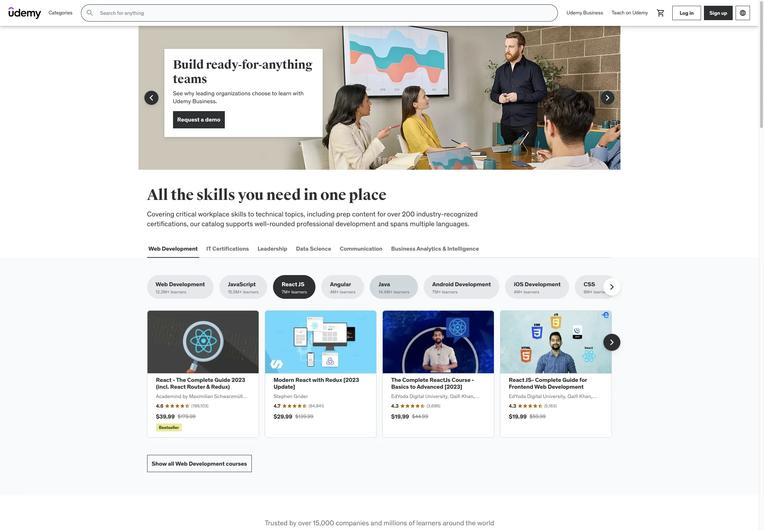 Task type: locate. For each thing, give the bounding box(es) containing it.
anything
[[262, 57, 313, 72]]

0 vertical spatial skills
[[197, 186, 235, 204]]

& right router
[[206, 383, 210, 391]]

industry-
[[417, 210, 444, 219]]

javascript
[[228, 281, 256, 288]]

router
[[187, 383, 205, 391]]

react inside the react js 7m+ learners
[[282, 281, 297, 288]]

and
[[377, 219, 389, 228], [371, 519, 382, 528]]

modern react with redux [2023 update]
[[274, 377, 359, 391]]

0 vertical spatial carousel element
[[138, 26, 621, 187]]

0 horizontal spatial to
[[248, 210, 254, 219]]

2 guide from the left
[[563, 377, 579, 384]]

frontend
[[509, 383, 534, 391]]

1 7m+ from the left
[[282, 290, 291, 295]]

1 horizontal spatial the
[[466, 519, 476, 528]]

& right analytics
[[443, 245, 446, 252]]

around
[[443, 519, 464, 528]]

0 horizontal spatial 4m+
[[330, 290, 339, 295]]

why
[[184, 90, 195, 97]]

business analytics & intelligence
[[391, 245, 479, 252]]

the left world on the right
[[466, 519, 476, 528]]

web down certifications,
[[148, 245, 161, 252]]

1 horizontal spatial guide
[[563, 377, 579, 384]]

web inside web development 12.2m+ learners
[[156, 281, 168, 288]]

7m+ for android development
[[433, 290, 441, 295]]

0 horizontal spatial &
[[206, 383, 210, 391]]

react js 7m+ learners
[[282, 281, 307, 295]]

a
[[201, 116, 204, 123]]

by
[[289, 519, 297, 528]]

0 vertical spatial in
[[690, 10, 694, 16]]

udemy business
[[567, 9, 604, 16]]

next image
[[602, 92, 614, 104], [606, 337, 618, 348]]

1 horizontal spatial for
[[580, 377, 587, 384]]

carousel element containing build ready-for-anything teams
[[138, 26, 621, 187]]

carousel element containing react - the complete guide 2023 (incl. react router & redux)
[[147, 311, 621, 438]]

with left redux
[[312, 377, 324, 384]]

1 - from the left
[[173, 377, 175, 384]]

modern react with redux [2023 update] link
[[274, 377, 359, 391]]

2 7m+ from the left
[[433, 290, 441, 295]]

show
[[152, 460, 167, 467]]

the left router
[[176, 377, 186, 384]]

0 horizontal spatial with
[[293, 90, 304, 97]]

7m+ inside android development 7m+ learners
[[433, 290, 441, 295]]

learners inside android development 7m+ learners
[[442, 290, 458, 295]]

react - the complete guide 2023 (incl. react router & redux) link
[[156, 377, 245, 391]]

business
[[584, 9, 604, 16], [391, 245, 416, 252]]

1 horizontal spatial 4m+
[[514, 290, 523, 295]]

need
[[267, 186, 301, 204]]

15,000
[[313, 519, 334, 528]]

it certifications button
[[205, 240, 251, 257]]

[2023
[[344, 377, 359, 384]]

2 vertical spatial to
[[410, 383, 416, 391]]

4m+ down angular
[[330, 290, 339, 295]]

with inside build ready-for-anything teams see why leading organizations choose to learn with udemy business.
[[293, 90, 304, 97]]

organizations
[[216, 90, 251, 97]]

data
[[296, 245, 309, 252]]

previous image
[[146, 92, 157, 104]]

200
[[402, 210, 415, 219]]

web right all
[[175, 460, 188, 467]]

up
[[722, 10, 728, 16]]

9m+
[[584, 290, 593, 295]]

with
[[293, 90, 304, 97], [312, 377, 324, 384]]

0 horizontal spatial business
[[391, 245, 416, 252]]

(incl.
[[156, 383, 169, 391]]

js
[[298, 281, 305, 288]]

1 horizontal spatial the
[[391, 377, 401, 384]]

development
[[162, 245, 198, 252], [169, 281, 205, 288], [455, 281, 491, 288], [525, 281, 561, 288], [548, 383, 584, 391], [189, 460, 225, 467]]

udemy business link
[[563, 4, 608, 22]]

- inside react - the complete guide 2023 (incl. react router & redux)
[[173, 377, 175, 384]]

development for android development 7m+ learners
[[455, 281, 491, 288]]

2 horizontal spatial complete
[[536, 377, 562, 384]]

intelligence
[[448, 245, 479, 252]]

1 guide from the left
[[215, 377, 230, 384]]

redux
[[326, 377, 342, 384]]

1 horizontal spatial 7m+
[[433, 290, 441, 295]]

0 vertical spatial over
[[388, 210, 401, 219]]

2 horizontal spatial to
[[410, 383, 416, 391]]

in
[[690, 10, 694, 16], [304, 186, 318, 204]]

java
[[379, 281, 390, 288]]

learners inside ios development 4m+ learners
[[524, 290, 540, 295]]

in inside log in 'link'
[[690, 10, 694, 16]]

web inside "link"
[[175, 460, 188, 467]]

2023
[[232, 377, 245, 384]]

to up supports
[[248, 210, 254, 219]]

0 horizontal spatial udemy
[[173, 98, 191, 105]]

the up critical
[[171, 186, 194, 204]]

0 horizontal spatial in
[[304, 186, 318, 204]]

react for react js 7m+ learners
[[282, 281, 297, 288]]

0 horizontal spatial the
[[176, 377, 186, 384]]

1 horizontal spatial &
[[443, 245, 446, 252]]

it certifications
[[206, 245, 249, 252]]

1 horizontal spatial over
[[388, 210, 401, 219]]

business inside "button"
[[391, 245, 416, 252]]

2 complete from the left
[[403, 377, 429, 384]]

0 horizontal spatial over
[[298, 519, 311, 528]]

2 - from the left
[[472, 377, 474, 384]]

1 horizontal spatial in
[[690, 10, 694, 16]]

business down spans
[[391, 245, 416, 252]]

react right modern
[[296, 377, 311, 384]]

the
[[171, 186, 194, 204], [466, 519, 476, 528]]

0 horizontal spatial complete
[[187, 377, 213, 384]]

all
[[147, 186, 168, 204]]

1 horizontal spatial complete
[[403, 377, 429, 384]]

recognized
[[444, 210, 478, 219]]

2 horizontal spatial udemy
[[633, 9, 648, 16]]

covering critical workplace skills to technical topics, including prep content for over 200 industry-recognized certifications, our catalog supports well-rounded professional development and spans multiple languages.
[[147, 210, 478, 228]]

react inside react js- complete guide for frontend web development
[[509, 377, 525, 384]]

the left advanced
[[391, 377, 401, 384]]

0 vertical spatial &
[[443, 245, 446, 252]]

udemy
[[567, 9, 583, 16], [633, 9, 648, 16], [173, 98, 191, 105]]

and left 'millions'
[[371, 519, 382, 528]]

1 4m+ from the left
[[330, 290, 339, 295]]

sign up
[[710, 10, 728, 16]]

choose
[[252, 90, 271, 97]]

guide inside react js- complete guide for frontend web development
[[563, 377, 579, 384]]

and inside covering critical workplace skills to technical topics, including prep content for over 200 industry-recognized certifications, our catalog supports well-rounded professional development and spans multiple languages.
[[377, 219, 389, 228]]

1 horizontal spatial with
[[312, 377, 324, 384]]

1 horizontal spatial business
[[584, 9, 604, 16]]

- right (incl.
[[173, 377, 175, 384]]

for inside react js- complete guide for frontend web development
[[580, 377, 587, 384]]

react left router
[[156, 377, 172, 384]]

1 vertical spatial business
[[391, 245, 416, 252]]

over
[[388, 210, 401, 219], [298, 519, 311, 528]]

react js- complete guide for frontend web development
[[509, 377, 587, 391]]

0 horizontal spatial guide
[[215, 377, 230, 384]]

0 horizontal spatial 7m+
[[282, 290, 291, 295]]

1 vertical spatial to
[[248, 210, 254, 219]]

1 vertical spatial over
[[298, 519, 311, 528]]

the inside the complete reactjs course - basics to advanced [2023]
[[391, 377, 401, 384]]

business analytics & intelligence button
[[390, 240, 481, 257]]

0 vertical spatial business
[[584, 9, 604, 16]]

4m+ inside angular 4m+ learners
[[330, 290, 339, 295]]

- right the course
[[472, 377, 474, 384]]

angular 4m+ learners
[[330, 281, 356, 295]]

skills up supports
[[231, 210, 247, 219]]

css 9m+ learners
[[584, 281, 610, 295]]

1 complete from the left
[[187, 377, 213, 384]]

leadership button
[[256, 240, 289, 257]]

science
[[310, 245, 331, 252]]

1 horizontal spatial udemy
[[567, 9, 583, 16]]

all the skills you need in one place
[[147, 186, 387, 204]]

web development 12.2m+ learners
[[156, 281, 205, 295]]

complete inside the complete reactjs course - basics to advanced [2023]
[[403, 377, 429, 384]]

of
[[409, 519, 415, 528]]

certifications,
[[147, 219, 189, 228]]

react
[[282, 281, 297, 288], [156, 377, 172, 384], [296, 377, 311, 384], [509, 377, 525, 384], [170, 383, 186, 391]]

skills up "workplace"
[[197, 186, 235, 204]]

covering
[[147, 210, 174, 219]]

- inside the complete reactjs course - basics to advanced [2023]
[[472, 377, 474, 384]]

0 vertical spatial with
[[293, 90, 304, 97]]

1 vertical spatial for
[[580, 377, 587, 384]]

0 horizontal spatial the
[[171, 186, 194, 204]]

business left teach
[[584, 9, 604, 16]]

to right basics
[[410, 383, 416, 391]]

4m+ down ios
[[514, 290, 523, 295]]

0 vertical spatial and
[[377, 219, 389, 228]]

1 vertical spatial carousel element
[[147, 311, 621, 438]]

web inside button
[[148, 245, 161, 252]]

4m+
[[330, 290, 339, 295], [514, 290, 523, 295]]

1 vertical spatial &
[[206, 383, 210, 391]]

0 vertical spatial to
[[272, 90, 277, 97]]

carousel element
[[138, 26, 621, 187], [147, 311, 621, 438]]

0 horizontal spatial for
[[378, 210, 386, 219]]

7m+ inside the react js 7m+ learners
[[282, 290, 291, 295]]

in right 'log'
[[690, 10, 694, 16]]

request
[[177, 116, 200, 123]]

trusted
[[265, 519, 288, 528]]

web right js-
[[535, 383, 547, 391]]

learners inside javascript 15.5m+ learners
[[243, 290, 259, 295]]

development inside button
[[162, 245, 198, 252]]

in up including
[[304, 186, 318, 204]]

build
[[173, 57, 204, 72]]

0 vertical spatial the
[[171, 186, 194, 204]]

leading
[[196, 90, 215, 97]]

communication
[[340, 245, 383, 252]]

react left js
[[282, 281, 297, 288]]

well-
[[255, 219, 270, 228]]

with right learn
[[293, 90, 304, 97]]

udemy inside build ready-for-anything teams see why leading organizations choose to learn with udemy business.
[[173, 98, 191, 105]]

3 complete from the left
[[536, 377, 562, 384]]

languages.
[[437, 219, 470, 228]]

2 the from the left
[[391, 377, 401, 384]]

learners inside angular 4m+ learners
[[340, 290, 356, 295]]

and left spans
[[377, 219, 389, 228]]

learners inside java 14.4m+ learners
[[394, 290, 410, 295]]

over right by
[[298, 519, 311, 528]]

1 horizontal spatial to
[[272, 90, 277, 97]]

development inside android development 7m+ learners
[[455, 281, 491, 288]]

log in
[[680, 10, 694, 16]]

supports
[[226, 219, 253, 228]]

-
[[173, 377, 175, 384], [472, 377, 474, 384]]

0 vertical spatial for
[[378, 210, 386, 219]]

demo
[[205, 116, 221, 123]]

development inside ios development 4m+ learners
[[525, 281, 561, 288]]

to
[[272, 90, 277, 97], [248, 210, 254, 219], [410, 383, 416, 391]]

0 horizontal spatial -
[[173, 377, 175, 384]]

1 vertical spatial in
[[304, 186, 318, 204]]

react left js-
[[509, 377, 525, 384]]

2 4m+ from the left
[[514, 290, 523, 295]]

ios development 4m+ learners
[[514, 281, 561, 295]]

1 vertical spatial with
[[312, 377, 324, 384]]

1 vertical spatial skills
[[231, 210, 247, 219]]

course
[[452, 377, 471, 384]]

[2023]
[[445, 383, 463, 391]]

development inside web development 12.2m+ learners
[[169, 281, 205, 288]]

to left learn
[[272, 90, 277, 97]]

guide
[[215, 377, 230, 384], [563, 377, 579, 384]]

1 the from the left
[[176, 377, 186, 384]]

over up spans
[[388, 210, 401, 219]]

1 vertical spatial the
[[466, 519, 476, 528]]

web up 12.2m+
[[156, 281, 168, 288]]

7m+
[[282, 290, 291, 295], [433, 290, 441, 295]]

workplace
[[198, 210, 230, 219]]

1 horizontal spatial -
[[472, 377, 474, 384]]



Task type: vqa. For each thing, say whether or not it's contained in the screenshot.


Task type: describe. For each thing, give the bounding box(es) containing it.
critical
[[176, 210, 197, 219]]

development inside react js- complete guide for frontend web development
[[548, 383, 584, 391]]

teams
[[173, 72, 207, 87]]

including
[[307, 210, 335, 219]]

the inside react - the complete guide 2023 (incl. react router & redux)
[[176, 377, 186, 384]]

for inside covering critical workplace skills to technical topics, including prep content for over 200 industry-recognized certifications, our catalog supports well-rounded professional development and spans multiple languages.
[[378, 210, 386, 219]]

react for react js- complete guide for frontend web development
[[509, 377, 525, 384]]

& inside react - the complete guide 2023 (incl. react router & redux)
[[206, 383, 210, 391]]

build ready-for-anything teams see why leading organizations choose to learn with udemy business.
[[173, 57, 313, 105]]

data science
[[296, 245, 331, 252]]

sign up link
[[705, 6, 733, 20]]

basics
[[391, 383, 409, 391]]

redux)
[[211, 383, 230, 391]]

udemy inside teach on udemy link
[[633, 9, 648, 16]]

request a demo
[[177, 116, 221, 123]]

java 14.4m+ learners
[[379, 281, 410, 295]]

learn
[[279, 90, 292, 97]]

js-
[[526, 377, 534, 384]]

guide inside react - the complete guide 2023 (incl. react router & redux)
[[215, 377, 230, 384]]

to inside build ready-for-anything teams see why leading organizations choose to learn with udemy business.
[[272, 90, 277, 97]]

development inside "link"
[[189, 460, 225, 467]]

business.
[[192, 98, 217, 105]]

topics,
[[285, 210, 305, 219]]

certifications
[[213, 245, 249, 252]]

for-
[[242, 57, 262, 72]]

skills inside covering critical workplace skills to technical topics, including prep content for over 200 industry-recognized certifications, our catalog supports well-rounded professional development and spans multiple languages.
[[231, 210, 247, 219]]

reactjs
[[430, 377, 451, 384]]

over inside covering critical workplace skills to technical topics, including prep content for over 200 industry-recognized certifications, our catalog supports well-rounded professional development and spans multiple languages.
[[388, 210, 401, 219]]

react - the complete guide 2023 (incl. react router & redux)
[[156, 377, 245, 391]]

categories button
[[44, 4, 77, 22]]

content
[[352, 210, 376, 219]]

topic filters element
[[147, 275, 621, 299]]

millions
[[384, 519, 407, 528]]

choose a language image
[[740, 9, 747, 17]]

log
[[680, 10, 689, 16]]

the complete reactjs course - basics to advanced [2023]
[[391, 377, 474, 391]]

to inside covering critical workplace skills to technical topics, including prep content for over 200 industry-recognized certifications, our catalog supports well-rounded professional development and spans multiple languages.
[[248, 210, 254, 219]]

15.5m+
[[228, 290, 242, 295]]

show all web development courses link
[[147, 455, 252, 473]]

web development
[[148, 245, 198, 252]]

javascript 15.5m+ learners
[[228, 281, 259, 295]]

4m+ inside ios development 4m+ learners
[[514, 290, 523, 295]]

css
[[584, 281, 596, 288]]

leadership
[[258, 245, 288, 252]]

with inside modern react with redux [2023 update]
[[312, 377, 324, 384]]

web inside react js- complete guide for frontend web development
[[535, 383, 547, 391]]

react inside modern react with redux [2023 update]
[[296, 377, 311, 384]]

advanced
[[417, 383, 444, 391]]

udemy image
[[9, 7, 41, 19]]

it
[[206, 245, 211, 252]]

development
[[336, 219, 376, 228]]

ios
[[514, 281, 524, 288]]

1 vertical spatial and
[[371, 519, 382, 528]]

complete inside react - the complete guide 2023 (incl. react router & redux)
[[187, 377, 213, 384]]

companies
[[336, 519, 369, 528]]

development for web development 12.2m+ learners
[[169, 281, 205, 288]]

one
[[321, 186, 346, 204]]

teach on udemy
[[612, 9, 648, 16]]

0 vertical spatial next image
[[602, 92, 614, 104]]

request a demo link
[[173, 111, 225, 128]]

show all web development courses
[[152, 460, 247, 467]]

android
[[433, 281, 454, 288]]

1 vertical spatial next image
[[606, 337, 618, 348]]

Search for anything text field
[[99, 7, 549, 19]]

teach on udemy link
[[608, 4, 653, 22]]

log in link
[[673, 6, 702, 20]]

technical
[[256, 210, 284, 219]]

teach
[[612, 9, 625, 16]]

complete inside react js- complete guide for frontend web development
[[536, 377, 562, 384]]

submit search image
[[86, 9, 94, 17]]

communication button
[[339, 240, 384, 257]]

learners inside the react js 7m+ learners
[[292, 290, 307, 295]]

android development 7m+ learners
[[433, 281, 491, 295]]

udemy inside udemy business link
[[567, 9, 583, 16]]

7m+ for react js
[[282, 290, 291, 295]]

on
[[626, 9, 632, 16]]

angular
[[330, 281, 351, 288]]

all
[[168, 460, 174, 467]]

sign
[[710, 10, 721, 16]]

spans
[[390, 219, 409, 228]]

web development button
[[147, 240, 199, 257]]

multiple
[[410, 219, 435, 228]]

& inside business analytics & intelligence "button"
[[443, 245, 446, 252]]

14.4m+
[[379, 290, 393, 295]]

development for ios development 4m+ learners
[[525, 281, 561, 288]]

react right (incl.
[[170, 383, 186, 391]]

update]
[[274, 383, 295, 391]]

next image
[[606, 282, 618, 293]]

catalog
[[202, 219, 224, 228]]

12.2m+
[[156, 290, 170, 295]]

courses
[[226, 460, 247, 467]]

place
[[349, 186, 387, 204]]

to inside the complete reactjs course - basics to advanced [2023]
[[410, 383, 416, 391]]

learners inside css 9m+ learners
[[594, 290, 610, 295]]

development for web development
[[162, 245, 198, 252]]

our
[[190, 219, 200, 228]]

data science button
[[295, 240, 333, 257]]

ready-
[[206, 57, 242, 72]]

react for react - the complete guide 2023 (incl. react router & redux)
[[156, 377, 172, 384]]

rounded
[[270, 219, 295, 228]]

learners inside web development 12.2m+ learners
[[171, 290, 186, 295]]

shopping cart with 0 items image
[[657, 9, 666, 17]]

analytics
[[417, 245, 442, 252]]

you
[[238, 186, 264, 204]]



